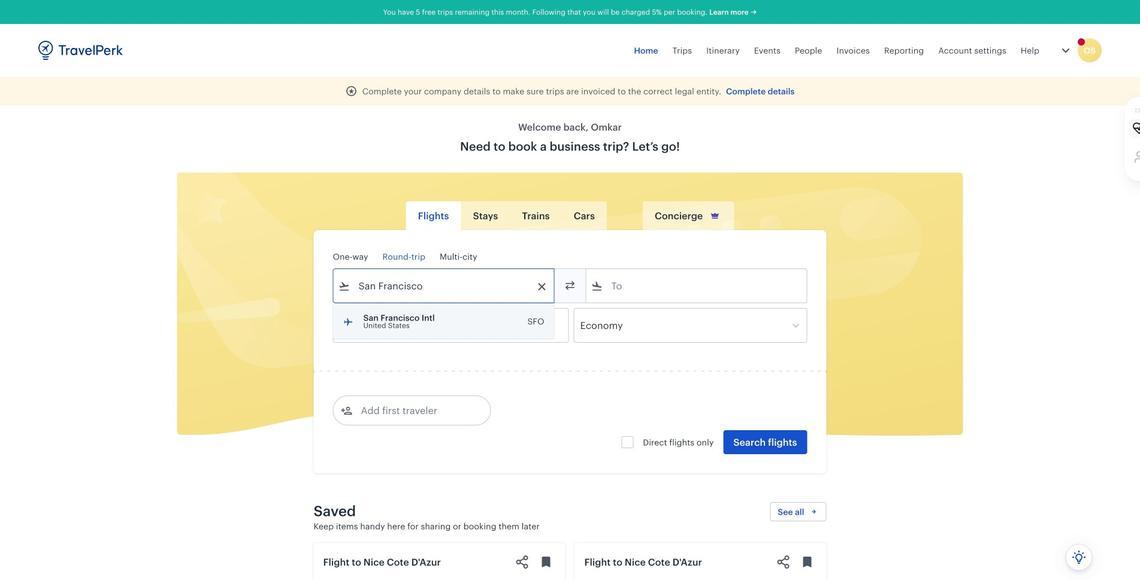 Task type: describe. For each thing, give the bounding box(es) containing it.
Return text field
[[422, 309, 484, 342]]

Add first traveler search field
[[353, 401, 477, 420]]



Task type: locate. For each thing, give the bounding box(es) containing it.
Depart text field
[[350, 309, 413, 342]]

To search field
[[603, 276, 792, 296]]

From search field
[[350, 276, 539, 296]]



